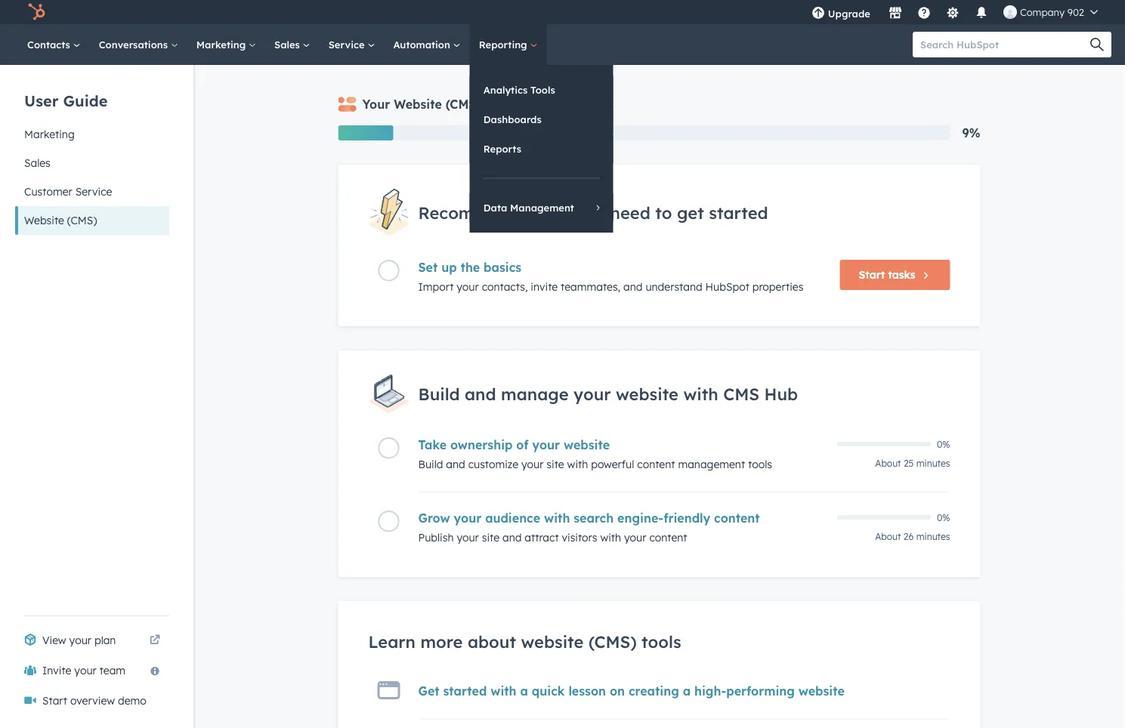 Task type: vqa. For each thing, say whether or not it's contained in the screenshot.
Edit popup button related to Google
no



Task type: describe. For each thing, give the bounding box(es) containing it.
engine-
[[618, 511, 664, 526]]

settings image
[[946, 7, 960, 20]]

manage
[[501, 384, 569, 405]]

performing
[[727, 684, 795, 699]]

automation
[[393, 38, 453, 51]]

invite
[[531, 281, 558, 294]]

hub
[[765, 384, 798, 405]]

cms
[[724, 384, 760, 405]]

start overview demo
[[42, 695, 146, 708]]

your right manage
[[574, 384, 611, 405]]

invite your team button
[[15, 656, 169, 686]]

1 build from the top
[[418, 384, 460, 405]]

marketing link
[[187, 24, 265, 65]]

reporting link
[[470, 24, 547, 65]]

to
[[656, 202, 672, 223]]

the
[[461, 260, 480, 275]]

basics
[[484, 260, 522, 275]]

0 vertical spatial (cms)
[[446, 97, 481, 112]]

demo
[[118, 695, 146, 708]]

start for start tasks
[[859, 269, 885, 282]]

learn more about website (cms) tools
[[368, 632, 682, 653]]

of
[[517, 438, 529, 453]]

more
[[421, 632, 463, 653]]

website (cms) button
[[15, 206, 169, 235]]

recommended: all you need to get started
[[418, 202, 768, 223]]

start tasks button
[[840, 260, 951, 290]]

website up quick
[[521, 632, 584, 653]]

reporting
[[479, 38, 530, 51]]

sales button
[[15, 149, 169, 178]]

attract
[[525, 531, 559, 545]]

tools
[[531, 84, 555, 96]]

2 a from the left
[[683, 684, 691, 699]]

marketplaces button
[[880, 0, 912, 24]]

invite
[[42, 664, 71, 678]]

0% for grow your audience with search engine-friendly content
[[937, 512, 951, 523]]

teammates,
[[561, 281, 621, 294]]

with left quick
[[491, 684, 517, 699]]

search
[[574, 511, 614, 526]]

ownership
[[451, 438, 513, 453]]

1 horizontal spatial started
[[709, 202, 768, 223]]

9%
[[963, 125, 981, 141]]

about 26 minutes
[[876, 531, 951, 543]]

sales inside button
[[24, 156, 50, 170]]

your inside button
[[74, 664, 97, 678]]

take ownership of your website build and customize your site with powerful content management tools
[[418, 438, 773, 471]]

your right publish
[[457, 531, 479, 545]]

25
[[904, 458, 914, 469]]

service link
[[319, 24, 384, 65]]

get started with a quick lesson on creating a high-performing website link
[[418, 684, 845, 699]]

your inside "set up the basics import your contacts, invite teammates, and understand hubspot properties"
[[457, 281, 479, 294]]

tasks
[[888, 269, 916, 282]]

reports link
[[470, 135, 614, 163]]

1 vertical spatial content
[[714, 511, 760, 526]]

recommended:
[[418, 202, 545, 223]]

publish
[[418, 531, 454, 545]]

notifications image
[[975, 7, 989, 20]]

about for grow your audience with search engine-friendly content
[[876, 531, 901, 543]]

hubspot image
[[27, 3, 45, 21]]

automation link
[[384, 24, 470, 65]]

upgrade
[[828, 7, 871, 20]]

website inside website (cms) button
[[24, 214, 64, 227]]

website inside take ownership of your website build and customize your site with powerful content management tools
[[564, 438, 610, 453]]

analytics tools link
[[470, 76, 614, 104]]

your down of
[[522, 458, 544, 471]]

Search HubSpot search field
[[913, 32, 1098, 57]]

plan
[[94, 634, 116, 647]]

set up the basics button
[[418, 260, 828, 275]]

start overview demo link
[[15, 686, 169, 717]]

take
[[418, 438, 447, 453]]

minutes for take ownership of your website
[[917, 458, 951, 469]]

dashboards
[[484, 113, 542, 125]]

about 25 minutes
[[876, 458, 951, 469]]

and inside "set up the basics import your contacts, invite teammates, and understand hubspot properties"
[[624, 281, 643, 294]]

conversations
[[99, 38, 171, 51]]

your
[[362, 97, 390, 112]]

guide
[[63, 91, 108, 110]]

get started with a quick lesson on creating a high-performing website
[[418, 684, 845, 699]]

view your plan
[[42, 634, 116, 647]]

get
[[677, 202, 704, 223]]

company 902 button
[[995, 0, 1107, 24]]

dashboards link
[[470, 105, 614, 134]]

data management link
[[470, 194, 614, 222]]

service inside service link
[[329, 38, 368, 51]]

(cms) inside button
[[67, 214, 97, 227]]

hubspot link
[[18, 3, 57, 21]]

customer service button
[[15, 178, 169, 206]]

site inside take ownership of your website build and customize your site with powerful content management tools
[[547, 458, 564, 471]]

settings link
[[937, 0, 969, 24]]

notifications button
[[969, 0, 995, 24]]

view your plan link
[[15, 626, 169, 656]]

0 vertical spatial sales
[[274, 38, 303, 51]]



Task type: locate. For each thing, give the bounding box(es) containing it.
content down take ownership of your website button
[[637, 458, 675, 471]]

started right get
[[443, 684, 487, 699]]

website down customer
[[24, 214, 64, 227]]

and
[[624, 281, 643, 294], [465, 384, 496, 405], [446, 458, 465, 471], [503, 531, 522, 545]]

1 vertical spatial started
[[443, 684, 487, 699]]

1 horizontal spatial start
[[859, 269, 885, 282]]

progress
[[518, 97, 571, 112]]

service inside "customer service" button
[[75, 185, 112, 198]]

about left 25
[[876, 458, 901, 469]]

user guide views element
[[15, 65, 169, 235]]

view
[[42, 634, 66, 647]]

a left quick
[[520, 684, 528, 699]]

tools
[[485, 97, 514, 112], [748, 458, 773, 471], [642, 632, 682, 653]]

1 horizontal spatial tools
[[642, 632, 682, 653]]

0% up about 25 minutes on the bottom
[[937, 439, 951, 450]]

0 vertical spatial 0%
[[937, 439, 951, 450]]

1 horizontal spatial website
[[394, 97, 442, 112]]

properties
[[753, 281, 804, 294]]

marketing button
[[15, 120, 169, 149]]

build
[[418, 384, 460, 405], [418, 458, 443, 471]]

help button
[[912, 0, 937, 24]]

1 horizontal spatial marketing
[[196, 38, 249, 51]]

0 horizontal spatial tools
[[485, 97, 514, 112]]

about
[[468, 632, 516, 653]]

website up powerful
[[564, 438, 610, 453]]

audience
[[485, 511, 541, 526]]

0 vertical spatial service
[[329, 38, 368, 51]]

0 vertical spatial tools
[[485, 97, 514, 112]]

contacts,
[[482, 281, 528, 294]]

content right friendly
[[714, 511, 760, 526]]

build inside take ownership of your website build and customize your site with powerful content management tools
[[418, 458, 443, 471]]

marketing left sales link at the left of page
[[196, 38, 249, 51]]

get
[[418, 684, 440, 699]]

overview
[[70, 695, 115, 708]]

help image
[[918, 7, 931, 20]]

search image
[[1091, 38, 1104, 51]]

and down take
[[446, 458, 465, 471]]

0% up the about 26 minutes
[[937, 512, 951, 523]]

menu
[[803, 0, 1107, 30]]

minutes for grow your audience with search engine-friendly content
[[917, 531, 951, 543]]

all
[[550, 202, 570, 223]]

menu containing company 902
[[803, 0, 1107, 30]]

start left tasks
[[859, 269, 885, 282]]

user guide
[[24, 91, 108, 110]]

0 horizontal spatial marketing
[[24, 128, 75, 141]]

1 0% from the top
[[937, 439, 951, 450]]

0%
[[937, 439, 951, 450], [937, 512, 951, 523]]

service down sales button
[[75, 185, 112, 198]]

0 horizontal spatial website
[[24, 214, 64, 227]]

reports
[[484, 142, 522, 155]]

user
[[24, 91, 59, 110]]

customize
[[468, 458, 519, 471]]

analytics tools
[[484, 84, 555, 96]]

started right get at the top
[[709, 202, 768, 223]]

reporting menu
[[470, 65, 614, 233]]

0 horizontal spatial sales
[[24, 156, 50, 170]]

service right sales link at the left of page
[[329, 38, 368, 51]]

grow your audience with search engine-friendly content button
[[418, 511, 828, 526]]

management
[[510, 201, 574, 214]]

and up ownership
[[465, 384, 496, 405]]

and inside take ownership of your website build and customize your site with powerful content management tools
[[446, 458, 465, 471]]

start
[[859, 269, 885, 282], [42, 695, 67, 708]]

1 vertical spatial minutes
[[917, 531, 951, 543]]

0 vertical spatial marketing
[[196, 38, 249, 51]]

build and manage your website with cms hub
[[418, 384, 798, 405]]

build up take
[[418, 384, 460, 405]]

website up take ownership of your website button
[[616, 384, 679, 405]]

data
[[484, 201, 507, 214]]

2 vertical spatial (cms)
[[589, 632, 637, 653]]

mateo roberts image
[[1004, 5, 1017, 19]]

1 horizontal spatial (cms)
[[446, 97, 481, 112]]

website right performing
[[799, 684, 845, 699]]

search button
[[1083, 32, 1112, 57]]

0 vertical spatial website
[[394, 97, 442, 112]]

marketing inside button
[[24, 128, 75, 141]]

sales link
[[265, 24, 319, 65]]

sales right 'marketing' link in the top of the page
[[274, 38, 303, 51]]

1 a from the left
[[520, 684, 528, 699]]

powerful
[[591, 458, 634, 471]]

902
[[1068, 6, 1085, 18]]

your right grow
[[454, 511, 482, 526]]

2 horizontal spatial tools
[[748, 458, 773, 471]]

and down the audience
[[503, 531, 522, 545]]

marketing
[[196, 38, 249, 51], [24, 128, 75, 141]]

content inside take ownership of your website build and customize your site with powerful content management tools
[[637, 458, 675, 471]]

minutes right 25
[[917, 458, 951, 469]]

1 vertical spatial sales
[[24, 156, 50, 170]]

your down engine-
[[624, 531, 647, 545]]

your website (cms) tools progress
[[362, 97, 571, 112]]

0 horizontal spatial service
[[75, 185, 112, 198]]

service
[[329, 38, 368, 51], [75, 185, 112, 198]]

1 vertical spatial 0%
[[937, 512, 951, 523]]

with inside take ownership of your website build and customize your site with powerful content management tools
[[567, 458, 588, 471]]

company 902
[[1020, 6, 1085, 18]]

sales
[[274, 38, 303, 51], [24, 156, 50, 170]]

2 0% from the top
[[937, 512, 951, 523]]

sales up customer
[[24, 156, 50, 170]]

lesson
[[569, 684, 606, 699]]

website
[[616, 384, 679, 405], [564, 438, 610, 453], [521, 632, 584, 653], [799, 684, 845, 699]]

about for take ownership of your website
[[876, 458, 901, 469]]

0 vertical spatial build
[[418, 384, 460, 405]]

take ownership of your website button
[[418, 438, 828, 453]]

site down the audience
[[482, 531, 500, 545]]

tools right management
[[748, 458, 773, 471]]

your left plan
[[69, 634, 91, 647]]

start tasks
[[859, 269, 916, 282]]

0 vertical spatial content
[[637, 458, 675, 471]]

1 about from the top
[[876, 458, 901, 469]]

0 vertical spatial started
[[709, 202, 768, 223]]

1 vertical spatial service
[[75, 185, 112, 198]]

0 vertical spatial start
[[859, 269, 885, 282]]

1 vertical spatial tools
[[748, 458, 773, 471]]

1 minutes from the top
[[917, 458, 951, 469]]

2 about from the top
[[876, 531, 901, 543]]

2 horizontal spatial (cms)
[[589, 632, 637, 653]]

content down friendly
[[650, 531, 688, 545]]

about
[[876, 458, 901, 469], [876, 531, 901, 543]]

0 horizontal spatial site
[[482, 531, 500, 545]]

company
[[1020, 6, 1065, 18]]

up
[[442, 260, 457, 275]]

need
[[610, 202, 651, 223]]

with down grow your audience with search engine-friendly content button
[[601, 531, 621, 545]]

set
[[418, 260, 438, 275]]

start down invite
[[42, 695, 67, 708]]

with left powerful
[[567, 458, 588, 471]]

1 horizontal spatial service
[[329, 38, 368, 51]]

upgrade image
[[812, 7, 825, 20]]

with
[[684, 384, 719, 405], [567, 458, 588, 471], [544, 511, 570, 526], [601, 531, 621, 545], [491, 684, 517, 699]]

on
[[610, 684, 625, 699]]

26
[[904, 531, 914, 543]]

0 horizontal spatial start
[[42, 695, 67, 708]]

minutes
[[917, 458, 951, 469], [917, 531, 951, 543]]

2 vertical spatial content
[[650, 531, 688, 545]]

your website (cms) tools progress progress bar
[[338, 125, 393, 141]]

tools up creating
[[642, 632, 682, 653]]

0 horizontal spatial started
[[443, 684, 487, 699]]

management
[[678, 458, 745, 471]]

you
[[575, 202, 606, 223]]

1 vertical spatial marketing
[[24, 128, 75, 141]]

started
[[709, 202, 768, 223], [443, 684, 487, 699]]

conversations link
[[90, 24, 187, 65]]

website (cms)
[[24, 214, 97, 227]]

invite your team
[[42, 664, 126, 678]]

marketing down "user"
[[24, 128, 75, 141]]

1 vertical spatial site
[[482, 531, 500, 545]]

0 horizontal spatial (cms)
[[67, 214, 97, 227]]

visitors
[[562, 531, 598, 545]]

contacts link
[[18, 24, 90, 65]]

and down set up the basics button
[[624, 281, 643, 294]]

site left powerful
[[547, 458, 564, 471]]

1 vertical spatial website
[[24, 214, 64, 227]]

1 horizontal spatial site
[[547, 458, 564, 471]]

1 vertical spatial start
[[42, 695, 67, 708]]

minutes right 26
[[917, 531, 951, 543]]

site inside grow your audience with search engine-friendly content publish your site and attract visitors with your content
[[482, 531, 500, 545]]

1 horizontal spatial sales
[[274, 38, 303, 51]]

start for start overview demo
[[42, 695, 67, 708]]

understand
[[646, 281, 703, 294]]

your down the
[[457, 281, 479, 294]]

data management
[[484, 201, 574, 214]]

1 horizontal spatial a
[[683, 684, 691, 699]]

website
[[394, 97, 442, 112], [24, 214, 64, 227]]

0% for take ownership of your website
[[937, 439, 951, 450]]

marketplaces image
[[889, 7, 902, 20]]

1 vertical spatial (cms)
[[67, 214, 97, 227]]

website right your
[[394, 97, 442, 112]]

0 vertical spatial about
[[876, 458, 901, 469]]

1 vertical spatial about
[[876, 531, 901, 543]]

contacts
[[27, 38, 73, 51]]

your right of
[[532, 438, 560, 453]]

site
[[547, 458, 564, 471], [482, 531, 500, 545]]

content
[[637, 458, 675, 471], [714, 511, 760, 526], [650, 531, 688, 545]]

2 vertical spatial tools
[[642, 632, 682, 653]]

1 vertical spatial build
[[418, 458, 443, 471]]

2 minutes from the top
[[917, 531, 951, 543]]

2 build from the top
[[418, 458, 443, 471]]

team
[[100, 664, 126, 678]]

link opens in a new window image
[[150, 636, 160, 646]]

0 vertical spatial minutes
[[917, 458, 951, 469]]

link opens in a new window image
[[150, 632, 160, 650]]

a left high-
[[683, 684, 691, 699]]

hubspot
[[706, 281, 750, 294]]

set up the basics import your contacts, invite teammates, and understand hubspot properties
[[418, 260, 804, 294]]

0 vertical spatial site
[[547, 458, 564, 471]]

a
[[520, 684, 528, 699], [683, 684, 691, 699]]

tools inside take ownership of your website build and customize your site with powerful content management tools
[[748, 458, 773, 471]]

creating
[[629, 684, 679, 699]]

quick
[[532, 684, 565, 699]]

grow your audience with search engine-friendly content publish your site and attract visitors with your content
[[418, 511, 760, 545]]

about left 26
[[876, 531, 901, 543]]

build down take
[[418, 458, 443, 471]]

tools down the 'analytics'
[[485, 97, 514, 112]]

grow
[[418, 511, 450, 526]]

customer service
[[24, 185, 112, 198]]

with left cms
[[684, 384, 719, 405]]

and inside grow your audience with search engine-friendly content publish your site and attract visitors with your content
[[503, 531, 522, 545]]

0 horizontal spatial a
[[520, 684, 528, 699]]

your left team
[[74, 664, 97, 678]]

with up attract
[[544, 511, 570, 526]]

start inside button
[[859, 269, 885, 282]]



